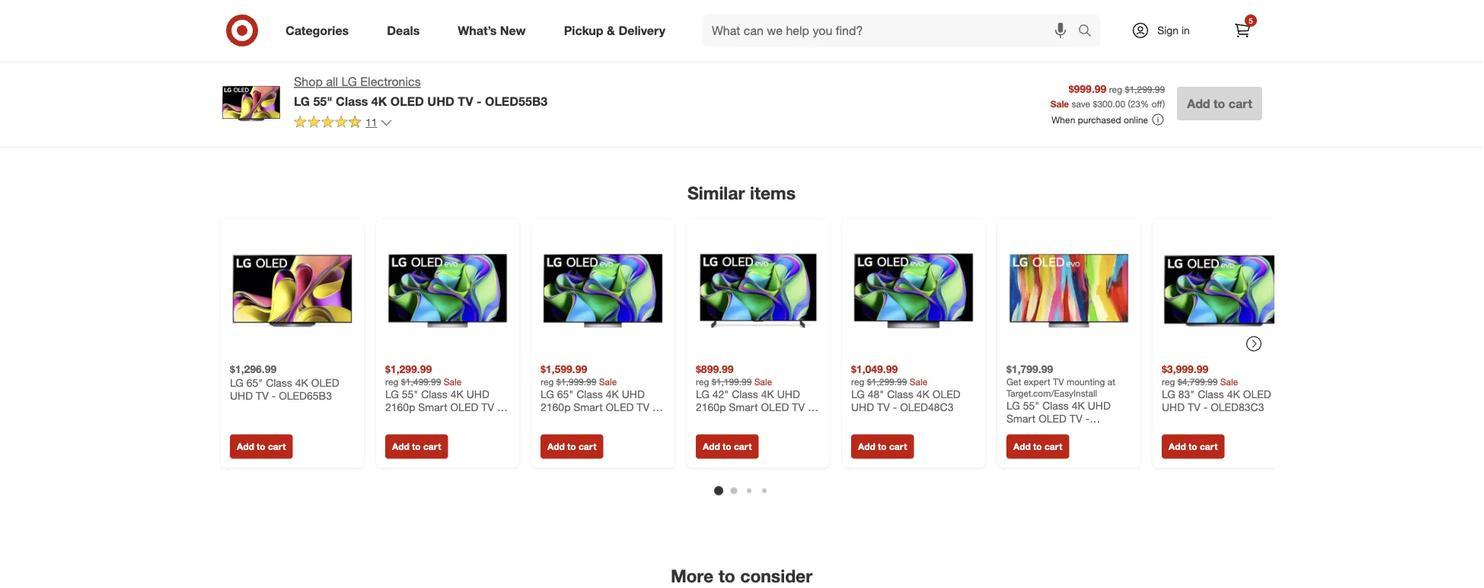 Task type: describe. For each thing, give the bounding box(es) containing it.
0 vertical spatial &
[[607, 23, 615, 38]]

4k inside $1,799.99 get expert tv mounting at target.com/easyinstall lg 55" class 4k uhd smart oled tv - oled55c2pua
[[1072, 399, 1085, 412]]

What can we help you find? suggestions appear below search field
[[703, 14, 1082, 47]]

uhd inside "$1,299.99 reg $1,499.99 sale lg 55" class 4k uhd 2160p smart oled tv - oled55c3"
[[467, 387, 490, 401]]

tv inside $1,296.99 lg 65" class 4k oled uhd tv - oled65b3
[[256, 389, 269, 403]]

oled65b3
[[279, 389, 332, 403]]

get
[[1007, 376, 1022, 387]]

lg for $1,599.99
[[541, 387, 554, 401]]

$1,299.99 for uhd
[[867, 376, 908, 387]]

$1,049.99
[[852, 363, 898, 376]]

electronics
[[361, 74, 421, 89]]

$3,999.99 reg $4,799.99 sale lg 83" class 4k oled uhd tv - oled83c3
[[1162, 363, 1272, 414]]

$1,199.99
[[712, 376, 752, 387]]

mounts
[[512, 106, 553, 121]]

- inside shop all lg electronics lg 55" class 4k oled uhd tv - oled55b3
[[477, 94, 482, 108]]

cables, cords & adapters
[[920, 106, 1061, 121]]

cart for $899.99 reg $1,199.99 sale lg 42" class 4k uhd 2160p smart oled tv - oled42c3
[[734, 441, 752, 453]]

uhd inside $1,049.99 reg $1,299.99 sale lg 48" class 4k oled uhd tv - oled48c3
[[852, 401, 874, 414]]

$1,296.99 lg 65" class 4k oled uhd tv - oled65b3
[[230, 363, 339, 403]]

$1,799.99 get expert tv mounting at target.com/easyinstall lg 55" class 4k uhd smart oled tv - oled55c2pua
[[1007, 363, 1116, 439]]

$1,299.99 reg $1,499.99 sale lg 55" class 4k uhd 2160p smart oled tv - oled55c3
[[385, 363, 502, 427]]

oled42c3
[[696, 414, 750, 427]]

- inside $1,599.99 reg $1,999.99 sale lg 65" class 4k uhd 2160p smart oled tv - oled65c3
[[653, 401, 657, 414]]

lg for $1,049.99
[[852, 387, 865, 401]]

related
[[663, 63, 727, 84]]

reg for $3,999.99
[[1162, 376, 1176, 387]]

lg right all
[[342, 74, 357, 89]]

cart for $1,049.99 reg $1,299.99 sale lg 48" class 4k oled uhd tv - oled48c3
[[890, 441, 907, 453]]

when purchased online
[[1052, 114, 1149, 125]]

48"
[[868, 387, 885, 401]]

add for $1,049.99 reg $1,299.99 sale lg 48" class 4k oled uhd tv - oled48c3
[[858, 441, 876, 453]]

$3,999.99
[[1162, 363, 1209, 376]]

oled inside $1,599.99 reg $1,999.99 sale lg 65" class 4k uhd 2160p smart oled tv - oled65c3
[[606, 401, 634, 414]]

add for $1,296.99 lg 65" class 4k oled uhd tv - oled65b3
[[237, 441, 254, 453]]

adapters
[[1012, 106, 1061, 121]]

tv wall mounts link
[[455, 97, 566, 131]]

add to cart for $1,299.99 reg $1,499.99 sale lg 55" class 4k uhd 2160p smart oled tv - oled55c3
[[392, 441, 441, 453]]

cart for $1,299.99 reg $1,499.99 sale lg 55" class 4k uhd 2160p smart oled tv - oled55c3
[[423, 441, 441, 453]]

tv wall mounts
[[468, 106, 553, 121]]

$999.99 reg $1,299.99 sale save $ 300.00 ( 23 % off )
[[1051, 82, 1166, 109]]

to right the )
[[1214, 96, 1226, 111]]

oled55b3
[[485, 94, 548, 108]]

lg for $3,999.99
[[1162, 387, 1176, 401]]

oled55c3
[[385, 414, 439, 427]]

uhd inside $899.99 reg $1,199.99 sale lg 42" class 4k uhd 2160p smart oled tv - oled42c3
[[777, 387, 800, 401]]

search
[[1072, 24, 1108, 39]]

83"
[[1179, 387, 1195, 401]]

cart down sponsored
[[1229, 96, 1253, 111]]

lg 83" class 4k oled uhd tv - oled83c3 image
[[1162, 229, 1287, 354]]

cart for $3,999.99 reg $4,799.99 sale lg 83" class 4k oled uhd tv - oled83c3
[[1200, 441, 1218, 453]]

tvs
[[419, 106, 439, 121]]

more to consider
[[671, 566, 813, 587]]

65" inside $1,296.99 lg 65" class 4k oled uhd tv - oled65b3
[[247, 376, 263, 389]]

off
[[1152, 98, 1163, 109]]

uhd inside $1,296.99 lg 65" class 4k oled uhd tv - oled65b3
[[230, 389, 253, 403]]

55" for all
[[313, 94, 333, 108]]

class for $899.99
[[732, 387, 759, 401]]

sale for $999.99
[[1051, 98, 1070, 109]]

items
[[750, 182, 796, 204]]

- inside $1,049.99 reg $1,299.99 sale lg 48" class 4k oled uhd tv - oled48c3
[[893, 401, 897, 414]]

when
[[1052, 114, 1076, 125]]

cords
[[964, 106, 997, 121]]

$1,599.99 reg $1,999.99 sale lg 65" class 4k uhd 2160p smart oled tv - oled65c3
[[541, 363, 657, 427]]

tv inside $1,049.99 reg $1,299.99 sale lg 48" class 4k oled uhd tv - oled48c3
[[877, 401, 890, 414]]

$1,599.99
[[541, 363, 588, 376]]

add right the )
[[1188, 96, 1211, 111]]

tvs link
[[406, 97, 452, 131]]

sale for $1,599.99
[[599, 376, 617, 387]]

add to cart button for $1,296.99 lg 65" class 4k oled uhd tv - oled65b3
[[230, 435, 293, 459]]

sale for $1,299.99
[[444, 376, 462, 387]]

5 link
[[1226, 14, 1260, 47]]

lg 65" class 4k oled uhd tv - oled65b3 image
[[230, 229, 355, 354]]

similar
[[688, 182, 745, 204]]

what's
[[458, 23, 497, 38]]

pickup
[[564, 23, 604, 38]]

add to cart for $1,296.99 lg 65" class 4k oled uhd tv - oled65b3
[[237, 441, 286, 453]]

to for $1,296.99 lg 65" class 4k oled uhd tv - oled65b3
[[257, 441, 266, 453]]

lg 55" class 4k uhd smart oled tv - oled55c2pua image
[[1007, 229, 1132, 354]]

add for $1,299.99 reg $1,499.99 sale lg 55" class 4k uhd 2160p smart oled tv - oled55c3
[[392, 441, 410, 453]]

add for $3,999.99 reg $4,799.99 sale lg 83" class 4k oled uhd tv - oled83c3
[[1169, 441, 1187, 453]]

expert
[[1024, 376, 1051, 387]]

$1,299.99 for %
[[1125, 83, 1166, 95]]

online
[[1124, 114, 1149, 125]]

new
[[500, 23, 526, 38]]

class for $3,999.99
[[1198, 387, 1225, 401]]

55" inside $1,799.99 get expert tv mounting at target.com/easyinstall lg 55" class 4k uhd smart oled tv - oled55c2pua
[[1023, 399, 1040, 412]]

reg for $1,049.99
[[852, 376, 865, 387]]

lg 55" class 4k uhd 2160p smart oled tv - oled55c3 image
[[385, 229, 510, 354]]

uhd inside $3,999.99 reg $4,799.99 sale lg 83" class 4k oled uhd tv - oled83c3
[[1162, 401, 1185, 414]]

$1,296.99
[[230, 363, 277, 376]]

shop all lg electronics lg 55" class 4k oled uhd tv - oled55b3
[[294, 74, 548, 108]]

oled inside shop all lg electronics lg 55" class 4k oled uhd tv - oled55b3
[[391, 94, 424, 108]]

what's new
[[458, 23, 526, 38]]

class inside $1,799.99 get expert tv mounting at target.com/easyinstall lg 55" class 4k uhd smart oled tv - oled55c2pua
[[1043, 399, 1069, 412]]

$1,999.99
[[557, 376, 597, 387]]

to for $3,999.99 reg $4,799.99 sale lg 83" class 4k oled uhd tv - oled83c3
[[1189, 441, 1198, 453]]

pickup & delivery
[[564, 23, 666, 38]]

$899.99
[[696, 363, 734, 376]]

sign in
[[1158, 24, 1190, 37]]

oled55c2pua
[[1007, 426, 1082, 439]]

add to cart for $3,999.99 reg $4,799.99 sale lg 83" class 4k oled uhd tv - oled83c3
[[1169, 441, 1218, 453]]

lg for $899.99
[[696, 387, 710, 401]]

tv inside shop all lg electronics lg 55" class 4k oled uhd tv - oled55b3
[[458, 94, 473, 108]]

add for $899.99 reg $1,199.99 sale lg 42" class 4k uhd 2160p smart oled tv - oled42c3
[[703, 441, 720, 453]]

4k for $1,049.99
[[917, 387, 930, 401]]

add to cart for $1,599.99 reg $1,999.99 sale lg 65" class 4k uhd 2160p smart oled tv - oled65c3
[[548, 441, 597, 453]]

at
[[1108, 376, 1116, 387]]

smart for oled65c3
[[574, 401, 603, 414]]

5
[[1249, 16, 1254, 25]]

tv inside $1,599.99 reg $1,999.99 sale lg 65" class 4k uhd 2160p smart oled tv - oled65c3
[[637, 401, 650, 414]]

oled inside $1,049.99 reg $1,299.99 sale lg 48" class 4k oled uhd tv - oled48c3
[[933, 387, 961, 401]]

smart for oled42c3
[[729, 401, 758, 414]]

more
[[671, 566, 714, 587]]



Task type: vqa. For each thing, say whether or not it's contained in the screenshot.
Sale within $1,299.99 reg $1,499.99 Sale LG 55" Class 4K UHD 2160p Smart OLED TV - OLED55C3
yes



Task type: locate. For each thing, give the bounding box(es) containing it.
to down oled55c2pua
[[1034, 441, 1042, 453]]

class inside "$1,299.99 reg $1,499.99 sale lg 55" class 4k uhd 2160p smart oled tv - oled55c3"
[[421, 387, 448, 401]]

4k inside $3,999.99 reg $4,799.99 sale lg 83" class 4k oled uhd tv - oled83c3
[[1228, 387, 1241, 401]]

4k inside $1,049.99 reg $1,299.99 sale lg 48" class 4k oled uhd tv - oled48c3
[[917, 387, 930, 401]]

4k right 48"
[[917, 387, 930, 401]]

cart for $1,599.99 reg $1,999.99 sale lg 65" class 4k uhd 2160p smart oled tv - oled65c3
[[579, 441, 597, 453]]

55" up oled55c3 in the left bottom of the page
[[402, 387, 418, 401]]

$1,499.99
[[401, 376, 441, 387]]

lg inside $1,799.99 get expert tv mounting at target.com/easyinstall lg 55" class 4k uhd smart oled tv - oled55c2pua
[[1007, 399, 1021, 412]]

)
[[1163, 98, 1166, 109]]

4k right $4,799.99
[[1228, 387, 1241, 401]]

4k inside shop all lg electronics lg 55" class 4k oled uhd tv - oled55b3
[[372, 94, 387, 108]]

add to cart right the )
[[1188, 96, 1253, 111]]

smart for oled55c3
[[418, 401, 448, 414]]

uhd
[[428, 94, 455, 108], [467, 387, 490, 401], [622, 387, 645, 401], [777, 387, 800, 401], [230, 389, 253, 403], [1088, 399, 1111, 412], [852, 401, 874, 414], [1162, 401, 1185, 414]]

1 horizontal spatial $1,299.99
[[867, 376, 908, 387]]

2160p inside $1,599.99 reg $1,999.99 sale lg 65" class 4k uhd 2160p smart oled tv - oled65c3
[[541, 401, 571, 414]]

uhd down 'at'
[[1088, 399, 1111, 412]]

add to cart button for $899.99 reg $1,199.99 sale lg 42" class 4k uhd 2160p smart oled tv - oled42c3
[[696, 435, 759, 459]]

sale for $899.99
[[755, 376, 773, 387]]

lg 65" class 4k uhd 2160p smart oled tv - oled65c3 image
[[541, 229, 666, 354]]

$
[[1093, 98, 1098, 109]]

reg for $1,299.99
[[385, 376, 399, 387]]

add to cart button down 83"
[[1162, 435, 1225, 459]]

save
[[1072, 98, 1091, 109]]

add to cart button right the )
[[1178, 87, 1263, 120]]

class inside $1,599.99 reg $1,999.99 sale lg 65" class 4k uhd 2160p smart oled tv - oled65c3
[[577, 387, 603, 401]]

uhd inside $1,599.99 reg $1,999.99 sale lg 65" class 4k uhd 2160p smart oled tv - oled65c3
[[622, 387, 645, 401]]

add to cart button
[[1178, 87, 1263, 120], [230, 435, 293, 459], [385, 435, 448, 459], [541, 435, 604, 459], [696, 435, 759, 459], [852, 435, 914, 459], [1007, 435, 1070, 459], [1162, 435, 1225, 459]]

lg inside $3,999.99 reg $4,799.99 sale lg 83" class 4k oled uhd tv - oled83c3
[[1162, 387, 1176, 401]]

4k for $1,299.99
[[451, 387, 464, 401]]

23
[[1131, 98, 1141, 109]]

uhd right $1,999.99
[[622, 387, 645, 401]]

delivery
[[619, 23, 666, 38]]

smart inside $1,799.99 get expert tv mounting at target.com/easyinstall lg 55" class 4k uhd smart oled tv - oled55c2pua
[[1007, 412, 1036, 426]]

cart for $1,799.99 get expert tv mounting at target.com/easyinstall lg 55" class 4k uhd smart oled tv - oled55c2pua
[[1045, 441, 1063, 453]]

oled48c3
[[900, 401, 954, 414]]

lg down get
[[1007, 399, 1021, 412]]

& right cords
[[1001, 106, 1008, 121]]

lg left the $1,499.99
[[385, 387, 399, 401]]

%
[[1141, 98, 1150, 109]]

sale inside $1,599.99 reg $1,999.99 sale lg 65" class 4k uhd 2160p smart oled tv - oled65c3
[[599, 376, 617, 387]]

consider
[[740, 566, 813, 587]]

smart inside "$1,299.99 reg $1,499.99 sale lg 55" class 4k uhd 2160p smart oled tv - oled55c3"
[[418, 401, 448, 414]]

lg down $1,599.99
[[541, 387, 554, 401]]

2160p inside $899.99 reg $1,199.99 sale lg 42" class 4k uhd 2160p smart oled tv - oled42c3
[[696, 401, 726, 414]]

$1,049.99 reg $1,299.99 sale lg 48" class 4k oled uhd tv - oled48c3
[[852, 363, 961, 414]]

- left oled65b3
[[272, 389, 276, 403]]

to for $1,049.99 reg $1,299.99 sale lg 48" class 4k oled uhd tv - oled48c3
[[878, 441, 887, 453]]

advertisement region
[[209, 0, 1275, 35]]

4k
[[372, 94, 387, 108], [295, 376, 308, 389], [451, 387, 464, 401], [606, 387, 619, 401], [761, 387, 775, 401], [917, 387, 930, 401], [1228, 387, 1241, 401], [1072, 399, 1085, 412]]

reg
[[1110, 83, 1123, 95], [385, 376, 399, 387], [541, 376, 554, 387], [696, 376, 710, 387], [852, 376, 865, 387], [1162, 376, 1176, 387]]

55"
[[313, 94, 333, 108], [402, 387, 418, 401], [1023, 399, 1040, 412]]

2160p for 65"
[[541, 401, 571, 414]]

oled65c3
[[541, 414, 594, 427]]

$1,299.99 up the 'oled48c3'
[[867, 376, 908, 387]]

4k for $1,599.99
[[606, 387, 619, 401]]

add to cart button for $1,599.99 reg $1,999.99 sale lg 65" class 4k uhd 2160p smart oled tv - oled65c3
[[541, 435, 604, 459]]

cables,
[[920, 106, 961, 121]]

add down oled65c3
[[548, 441, 565, 453]]

$1,299.99 inside "$1,299.99 reg $1,499.99 sale lg 55" class 4k uhd 2160p smart oled tv - oled55c3"
[[385, 363, 432, 376]]

to right more in the left bottom of the page
[[719, 566, 736, 587]]

to down 48"
[[878, 441, 887, 453]]

11 link
[[294, 115, 393, 132]]

& right pickup
[[607, 23, 615, 38]]

sale up oled83c3
[[1221, 376, 1239, 387]]

2160p down the $1,499.99
[[385, 401, 415, 414]]

lg inside $1,296.99 lg 65" class 4k oled uhd tv - oled65b3
[[230, 376, 244, 389]]

oled inside $899.99 reg $1,199.99 sale lg 42" class 4k uhd 2160p smart oled tv - oled42c3
[[761, 401, 789, 414]]

4k down mounting
[[1072, 399, 1085, 412]]

lg for $1,299.99
[[385, 387, 399, 401]]

1 horizontal spatial 2160p
[[541, 401, 571, 414]]

2 2160p from the left
[[541, 401, 571, 414]]

to down oled65c3
[[568, 441, 576, 453]]

oled right $1,296.99 on the left bottom of page
[[311, 376, 339, 389]]

sale inside $899.99 reg $1,199.99 sale lg 42" class 4k uhd 2160p smart oled tv - oled42c3
[[755, 376, 773, 387]]

55" for reg
[[402, 387, 418, 401]]

- right 83"
[[1204, 401, 1208, 414]]

add to cart button down target.com/easyinstall
[[1007, 435, 1070, 459]]

class inside $1,296.99 lg 65" class 4k oled uhd tv - oled65b3
[[266, 376, 292, 389]]

add to cart for $899.99 reg $1,199.99 sale lg 42" class 4k uhd 2160p smart oled tv - oled42c3
[[703, 441, 752, 453]]

55" down all
[[313, 94, 333, 108]]

lg inside $1,599.99 reg $1,999.99 sale lg 65" class 4k uhd 2160p smart oled tv - oled65c3
[[541, 387, 554, 401]]

0 horizontal spatial &
[[607, 23, 615, 38]]

2160p for 55"
[[385, 401, 415, 414]]

reg inside $1,049.99 reg $1,299.99 sale lg 48" class 4k oled uhd tv - oled48c3
[[852, 376, 865, 387]]

2 horizontal spatial $1,299.99
[[1125, 83, 1166, 95]]

deals
[[387, 23, 420, 38]]

$1,299.99 inside $1,049.99 reg $1,299.99 sale lg 48" class 4k oled uhd tv - oled48c3
[[867, 376, 908, 387]]

sale inside $999.99 reg $1,299.99 sale save $ 300.00 ( 23 % off )
[[1051, 98, 1070, 109]]

to for $1,799.99 get expert tv mounting at target.com/easyinstall lg 55" class 4k uhd smart oled tv - oled55c2pua
[[1034, 441, 1042, 453]]

(
[[1128, 98, 1131, 109]]

target.com/easyinstall
[[1007, 387, 1098, 399]]

add to cart button for $1,799.99 get expert tv mounting at target.com/easyinstall lg 55" class 4k uhd smart oled tv - oled55c2pua
[[1007, 435, 1070, 459]]

$1,299.99 up the %
[[1125, 83, 1166, 95]]

to down oled42c3
[[723, 441, 732, 453]]

65" inside $1,599.99 reg $1,999.99 sale lg 65" class 4k uhd 2160p smart oled tv - oled65c3
[[557, 387, 574, 401]]

add to cart button down oled55c3 in the left bottom of the page
[[385, 435, 448, 459]]

- inside $899.99 reg $1,199.99 sale lg 42" class 4k uhd 2160p smart oled tv - oled42c3
[[808, 401, 812, 414]]

1 horizontal spatial 65"
[[557, 387, 574, 401]]

- inside $1,296.99 lg 65" class 4k oled uhd tv - oled65b3
[[272, 389, 276, 403]]

cart down oled65b3
[[268, 441, 286, 453]]

1 horizontal spatial &
[[1001, 106, 1008, 121]]

1 horizontal spatial 55"
[[402, 387, 418, 401]]

300.00
[[1098, 98, 1126, 109]]

55" inside shop all lg electronics lg 55" class 4k oled uhd tv - oled55b3
[[313, 94, 333, 108]]

sale inside "$1,299.99 reg $1,499.99 sale lg 55" class 4k uhd 2160p smart oled tv - oled55c3"
[[444, 376, 462, 387]]

what's new link
[[445, 14, 545, 47]]

- left 'wall'
[[477, 94, 482, 108]]

add to cart down oled55c2pua
[[1014, 441, 1063, 453]]

reg for $1,599.99
[[541, 376, 554, 387]]

lg
[[342, 74, 357, 89], [294, 94, 310, 108], [230, 376, 244, 389], [385, 387, 399, 401], [541, 387, 554, 401], [696, 387, 710, 401], [852, 387, 865, 401], [1162, 387, 1176, 401], [1007, 399, 1021, 412]]

4k inside $899.99 reg $1,199.99 sale lg 42" class 4k uhd 2160p smart oled tv - oled42c3
[[761, 387, 775, 401]]

oled right oled65c3
[[606, 401, 634, 414]]

lg left 83"
[[1162, 387, 1176, 401]]

class
[[336, 94, 368, 108], [266, 376, 292, 389], [421, 387, 448, 401], [577, 387, 603, 401], [732, 387, 759, 401], [887, 387, 914, 401], [1198, 387, 1225, 401], [1043, 399, 1069, 412]]

uhd left 'wall'
[[428, 94, 455, 108]]

cart down oled55c3 in the left bottom of the page
[[423, 441, 441, 453]]

$1,299.99 inside $999.99 reg $1,299.99 sale save $ 300.00 ( 23 % off )
[[1125, 83, 1166, 95]]

oled inside $1,799.99 get expert tv mounting at target.com/easyinstall lg 55" class 4k uhd smart oled tv - oled55c2pua
[[1039, 412, 1067, 426]]

2160p
[[385, 401, 415, 414], [541, 401, 571, 414], [696, 401, 726, 414]]

uhd inside shop all lg electronics lg 55" class 4k oled uhd tv - oled55b3
[[428, 94, 455, 108]]

lg inside "$1,299.99 reg $1,499.99 sale lg 55" class 4k uhd 2160p smart oled tv - oled55c3"
[[385, 387, 399, 401]]

cart down oled55c2pua
[[1045, 441, 1063, 453]]

categories
[[286, 23, 349, 38]]

sale right $1,199.99
[[755, 376, 773, 387]]

oled inside "$1,299.99 reg $1,499.99 sale lg 55" class 4k uhd 2160p smart oled tv - oled55c3"
[[451, 401, 479, 414]]

add to cart down oled42c3
[[703, 441, 752, 453]]

lg inside $899.99 reg $1,199.99 sale lg 42" class 4k uhd 2160p smart oled tv - oled42c3
[[696, 387, 710, 401]]

uhd inside $1,799.99 get expert tv mounting at target.com/easyinstall lg 55" class 4k uhd smart oled tv - oled55c2pua
[[1088, 399, 1111, 412]]

4k right $1,999.99
[[606, 387, 619, 401]]

$1,299.99
[[1125, 83, 1166, 95], [385, 363, 432, 376], [867, 376, 908, 387]]

cart for $1,296.99 lg 65" class 4k oled uhd tv - oled65b3
[[268, 441, 286, 453]]

lg down shop
[[294, 94, 310, 108]]

reg left 83"
[[1162, 376, 1176, 387]]

add to cart button down oled65c3
[[541, 435, 604, 459]]

lg inside $1,049.99 reg $1,299.99 sale lg 48" class 4k oled uhd tv - oled48c3
[[852, 387, 865, 401]]

add to cart down oled65c3
[[548, 441, 597, 453]]

- down mounting
[[1086, 412, 1090, 426]]

0 horizontal spatial $1,299.99
[[385, 363, 432, 376]]

add to cart down oled55c3 in the left bottom of the page
[[392, 441, 441, 453]]

add
[[1188, 96, 1211, 111], [237, 441, 254, 453], [392, 441, 410, 453], [548, 441, 565, 453], [703, 441, 720, 453], [858, 441, 876, 453], [1014, 441, 1031, 453], [1169, 441, 1187, 453]]

class inside $1,049.99 reg $1,299.99 sale lg 48" class 4k oled uhd tv - oled48c3
[[887, 387, 914, 401]]

smart inside $1,599.99 reg $1,999.99 sale lg 65" class 4k uhd 2160p smart oled tv - oled65c3
[[574, 401, 603, 414]]

- inside "$1,299.99 reg $1,499.99 sale lg 55" class 4k uhd 2160p smart oled tv - oled55c3"
[[497, 401, 502, 414]]

55" inside "$1,299.99 reg $1,499.99 sale lg 55" class 4k uhd 2160p smart oled tv - oled55c3"
[[402, 387, 418, 401]]

oled down target.com/easyinstall
[[1039, 412, 1067, 426]]

2 horizontal spatial 55"
[[1023, 399, 1040, 412]]

add to cart button for $1,049.99 reg $1,299.99 sale lg 48" class 4k oled uhd tv - oled48c3
[[852, 435, 914, 459]]

to for $899.99 reg $1,199.99 sale lg 42" class 4k uhd 2160p smart oled tv - oled42c3
[[723, 441, 732, 453]]

4k inside $1,296.99 lg 65" class 4k oled uhd tv - oled65b3
[[295, 376, 308, 389]]

tv inside "$1,299.99 reg $1,499.99 sale lg 55" class 4k uhd 2160p smart oled tv - oled55c3"
[[482, 401, 494, 414]]

oled right oled42c3
[[761, 401, 789, 414]]

to
[[1214, 96, 1226, 111], [257, 441, 266, 453], [412, 441, 421, 453], [568, 441, 576, 453], [723, 441, 732, 453], [878, 441, 887, 453], [1034, 441, 1042, 453], [1189, 441, 1198, 453], [719, 566, 736, 587]]

reg up "300.00"
[[1110, 83, 1123, 95]]

add down oled42c3
[[703, 441, 720, 453]]

mounting
[[1067, 376, 1106, 387]]

wall
[[486, 106, 509, 121]]

categories link
[[273, 14, 368, 47]]

4k for shop
[[372, 94, 387, 108]]

&
[[607, 23, 615, 38], [1001, 106, 1008, 121]]

reg for $899.99
[[696, 376, 710, 387]]

sale right $1,999.99
[[599, 376, 617, 387]]

add down $1,296.99 lg 65" class 4k oled uhd tv - oled65b3
[[237, 441, 254, 453]]

add to cart for $1,799.99 get expert tv mounting at target.com/easyinstall lg 55" class 4k uhd smart oled tv - oled55c2pua
[[1014, 441, 1063, 453]]

class inside $3,999.99 reg $4,799.99 sale lg 83" class 4k oled uhd tv - oled83c3
[[1198, 387, 1225, 401]]

reg for $999.99
[[1110, 83, 1123, 95]]

0 horizontal spatial 55"
[[313, 94, 333, 108]]

sale up when
[[1051, 98, 1070, 109]]

categories
[[732, 63, 821, 84]]

reg inside $3,999.99 reg $4,799.99 sale lg 83" class 4k oled uhd tv - oled83c3
[[1162, 376, 1176, 387]]

add down 48"
[[858, 441, 876, 453]]

class for $1,599.99
[[577, 387, 603, 401]]

4k inside "$1,299.99 reg $1,499.99 sale lg 55" class 4k uhd 2160p smart oled tv - oled55c3"
[[451, 387, 464, 401]]

add down oled55c2pua
[[1014, 441, 1031, 453]]

add to cart down oled65b3
[[237, 441, 286, 453]]

class inside $899.99 reg $1,199.99 sale lg 42" class 4k uhd 2160p smart oled tv - oled42c3
[[732, 387, 759, 401]]

add down 83"
[[1169, 441, 1187, 453]]

add to cart button down oled65b3
[[230, 435, 293, 459]]

4k inside $1,599.99 reg $1,999.99 sale lg 65" class 4k uhd 2160p smart oled tv - oled65c3
[[606, 387, 619, 401]]

similar items
[[688, 182, 796, 204]]

4k down electronics
[[372, 94, 387, 108]]

- left 42"
[[653, 401, 657, 414]]

uhd down $1,049.99
[[852, 401, 874, 414]]

lg left oled65b3
[[230, 376, 244, 389]]

4k right $1,199.99
[[761, 387, 775, 401]]

65" left oled65b3
[[247, 376, 263, 389]]

to for $1,299.99 reg $1,499.99 sale lg 55" class 4k uhd 2160p smart oled tv - oled55c3
[[412, 441, 421, 453]]

reg left $1,999.99
[[541, 376, 554, 387]]

oled left get
[[933, 387, 961, 401]]

lg for shop
[[294, 94, 310, 108]]

$999.99
[[1069, 82, 1107, 95]]

reg inside $899.99 reg $1,199.99 sale lg 42" class 4k uhd 2160p smart oled tv - oled42c3
[[696, 376, 710, 387]]

image of lg 55" class 4k oled uhd tv - oled55b3 image
[[221, 73, 282, 134]]

reg inside $1,599.99 reg $1,999.99 sale lg 65" class 4k uhd 2160p smart oled tv - oled65c3
[[541, 376, 554, 387]]

smart down the $1,499.99
[[418, 401, 448, 414]]

pickup & delivery link
[[551, 14, 685, 47]]

1 2160p from the left
[[385, 401, 415, 414]]

2160p inside "$1,299.99 reg $1,499.99 sale lg 55" class 4k uhd 2160p smart oled tv - oled55c3"
[[385, 401, 415, 414]]

$899.99 reg $1,199.99 sale lg 42" class 4k uhd 2160p smart oled tv - oled42c3
[[696, 363, 812, 427]]

lg 48" class 4k oled uhd tv - oled48c3 image
[[852, 229, 976, 354]]

- left 48"
[[808, 401, 812, 414]]

sale for $1,049.99
[[910, 376, 928, 387]]

$1,799.99
[[1007, 363, 1054, 376]]

3 2160p from the left
[[696, 401, 726, 414]]

class for $1,299.99
[[421, 387, 448, 401]]

65"
[[247, 376, 263, 389], [557, 387, 574, 401]]

smart right 42"
[[729, 401, 758, 414]]

cables, cords & adapters link
[[907, 97, 1074, 131]]

to for $1,599.99 reg $1,999.99 sale lg 65" class 4k uhd 2160p smart oled tv - oled65c3
[[568, 441, 576, 453]]

- inside $1,799.99 get expert tv mounting at target.com/easyinstall lg 55" class 4k uhd smart oled tv - oled55c2pua
[[1086, 412, 1090, 426]]

sale right the $1,499.99
[[444, 376, 462, 387]]

add to cart button for $1,299.99 reg $1,499.99 sale lg 55" class 4k uhd 2160p smart oled tv - oled55c3
[[385, 435, 448, 459]]

sale for $3,999.99
[[1221, 376, 1239, 387]]

4k right the $1,499.99
[[451, 387, 464, 401]]

uhd down $4,799.99
[[1162, 401, 1185, 414]]

add for $1,799.99 get expert tv mounting at target.com/easyinstall lg 55" class 4k uhd smart oled tv - oled55c2pua
[[1014, 441, 1031, 453]]

reg inside "$1,299.99 reg $1,499.99 sale lg 55" class 4k uhd 2160p smart oled tv - oled55c3"
[[385, 376, 399, 387]]

0 horizontal spatial 65"
[[247, 376, 263, 389]]

oled inside $3,999.99 reg $4,799.99 sale lg 83" class 4k oled uhd tv - oled83c3
[[1244, 387, 1272, 401]]

$1,299.99 up oled55c3 in the left bottom of the page
[[385, 363, 432, 376]]

cart down the 'oled48c3'
[[890, 441, 907, 453]]

related categories
[[663, 63, 821, 84]]

4k for $3,999.99
[[1228, 387, 1241, 401]]

add to cart for $1,049.99 reg $1,299.99 sale lg 48" class 4k oled uhd tv - oled48c3
[[858, 441, 907, 453]]

lg 42" class 4k uhd 2160p smart oled tv - oled42c3 image
[[696, 229, 821, 354]]

reg inside $999.99 reg $1,299.99 sale save $ 300.00 ( 23 % off )
[[1110, 83, 1123, 95]]

to down 83"
[[1189, 441, 1198, 453]]

search button
[[1072, 14, 1108, 50]]

lg left 48"
[[852, 387, 865, 401]]

4k for $899.99
[[761, 387, 775, 401]]

reg left 42"
[[696, 376, 710, 387]]

$4,799.99
[[1178, 376, 1218, 387]]

shop
[[294, 74, 323, 89]]

class inside shop all lg electronics lg 55" class 4k oled uhd tv - oled55b3
[[336, 94, 368, 108]]

oled83c3
[[1211, 401, 1265, 414]]

class for $1,049.99
[[887, 387, 914, 401]]

add to cart button for $3,999.99 reg $4,799.99 sale lg 83" class 4k oled uhd tv - oled83c3
[[1162, 435, 1225, 459]]

uhd right $1,199.99
[[777, 387, 800, 401]]

cart down oled83c3
[[1200, 441, 1218, 453]]

- left oled65c3
[[497, 401, 502, 414]]

1 vertical spatial &
[[1001, 106, 1008, 121]]

2 horizontal spatial 2160p
[[696, 401, 726, 414]]

11
[[366, 116, 377, 129]]

deals link
[[374, 14, 439, 47]]

2160p down $1,199.99
[[696, 401, 726, 414]]

2160p for 42"
[[696, 401, 726, 414]]

smart down get
[[1007, 412, 1036, 426]]

add to cart down 48"
[[858, 441, 907, 453]]

add for $1,599.99 reg $1,999.99 sale lg 65" class 4k uhd 2160p smart oled tv - oled65c3
[[548, 441, 565, 453]]

tv
[[458, 94, 473, 108], [468, 106, 483, 121], [1053, 376, 1065, 387], [256, 389, 269, 403], [482, 401, 494, 414], [637, 401, 650, 414], [792, 401, 805, 414], [877, 401, 890, 414], [1188, 401, 1201, 414], [1070, 412, 1083, 426]]

55" down expert in the right bottom of the page
[[1023, 399, 1040, 412]]

reg left the $1,499.99
[[385, 376, 399, 387]]

65" down $1,599.99
[[557, 387, 574, 401]]

- right 48"
[[893, 401, 897, 414]]

sign
[[1158, 24, 1179, 37]]

all
[[326, 74, 338, 89]]

sponsored
[[1230, 35, 1275, 47]]

smart
[[418, 401, 448, 414], [574, 401, 603, 414], [729, 401, 758, 414], [1007, 412, 1036, 426]]

0 horizontal spatial 2160p
[[385, 401, 415, 414]]

add down oled55c3 in the left bottom of the page
[[392, 441, 410, 453]]

smart down $1,999.99
[[574, 401, 603, 414]]

sign in link
[[1119, 14, 1214, 47]]

add to cart button down 48"
[[852, 435, 914, 459]]

oled inside $1,296.99 lg 65" class 4k oled uhd tv - oled65b3
[[311, 376, 339, 389]]

smart inside $899.99 reg $1,199.99 sale lg 42" class 4k uhd 2160p smart oled tv - oled42c3
[[729, 401, 758, 414]]

to down $1,296.99 lg 65" class 4k oled uhd tv - oled65b3
[[257, 441, 266, 453]]

add to cart
[[1188, 96, 1253, 111], [237, 441, 286, 453], [392, 441, 441, 453], [548, 441, 597, 453], [703, 441, 752, 453], [858, 441, 907, 453], [1014, 441, 1063, 453], [1169, 441, 1218, 453]]

tv inside $3,999.99 reg $4,799.99 sale lg 83" class 4k oled uhd tv - oled83c3
[[1188, 401, 1201, 414]]

- inside $3,999.99 reg $4,799.99 sale lg 83" class 4k oled uhd tv - oled83c3
[[1204, 401, 1208, 414]]

2160p down $1,999.99
[[541, 401, 571, 414]]

sale inside $1,049.99 reg $1,299.99 sale lg 48" class 4k oled uhd tv - oled48c3
[[910, 376, 928, 387]]

class for shop
[[336, 94, 368, 108]]

tv inside $899.99 reg $1,199.99 sale lg 42" class 4k uhd 2160p smart oled tv - oled42c3
[[792, 401, 805, 414]]

oled down electronics
[[391, 94, 424, 108]]

sale inside $3,999.99 reg $4,799.99 sale lg 83" class 4k oled uhd tv - oled83c3
[[1221, 376, 1239, 387]]

42"
[[713, 387, 729, 401]]

4k right $1,296.99 on the left bottom of page
[[295, 376, 308, 389]]

reg left 48"
[[852, 376, 865, 387]]

in
[[1182, 24, 1190, 37]]

purchased
[[1078, 114, 1122, 125]]



